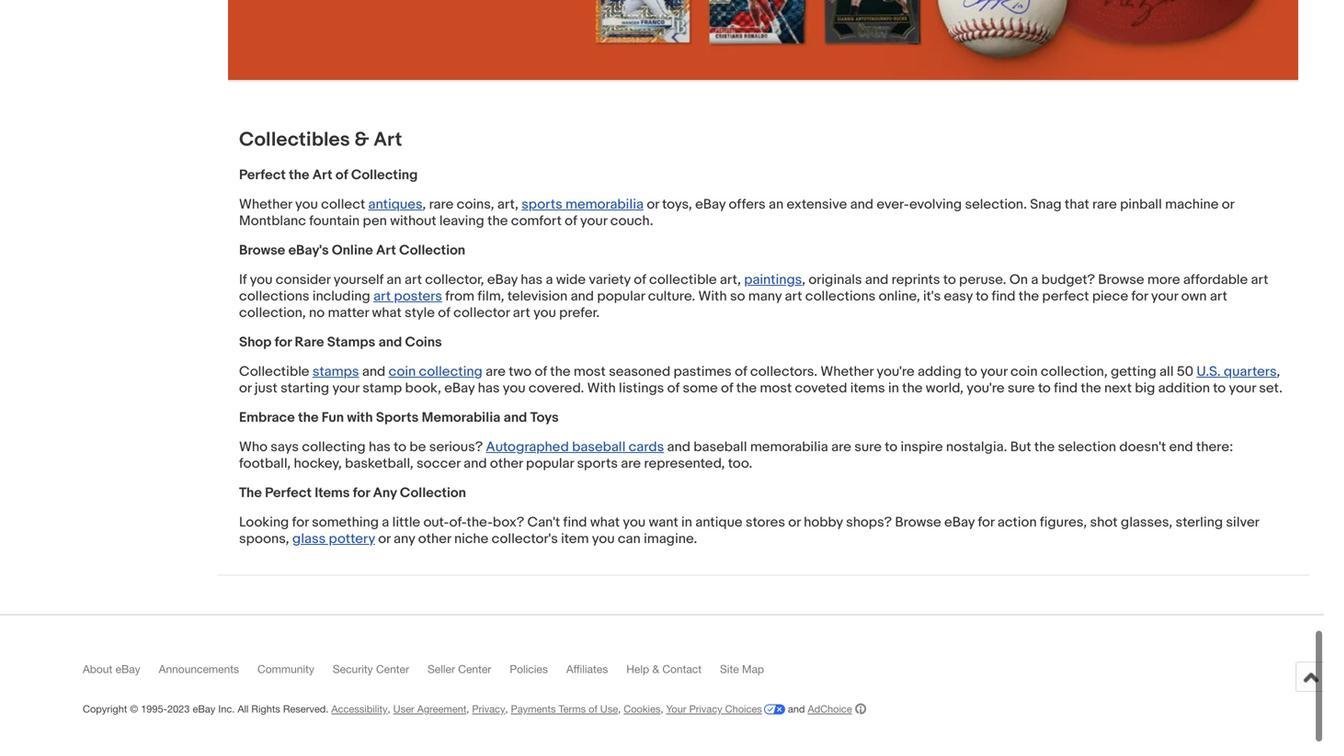 Task type: vqa. For each thing, say whether or not it's contained in the screenshot.
If you consider yourself an art collector, eBay has a wide variety of collectible art, paintings
yes



Task type: describe. For each thing, give the bounding box(es) containing it.
has for you
[[478, 380, 500, 397]]

budget?
[[1041, 272, 1095, 288]]

with inside the , or just starting your stamp book, ebay has you covered. with listings of some of the most coveted items in the world, you're sure to find the next big addition to your set.
[[587, 380, 616, 397]]

baseball inside and baseball memorabilia are sure to inspire nostalgia. but the selection doesn't end there: football, hockey, basketball, soccer and other popular sports are represented, too.
[[694, 439, 747, 455]]

1 horizontal spatial a
[[546, 272, 553, 288]]

embrace the fun with sports memorabilia and toys
[[239, 409, 559, 426]]

sports inside and baseball memorabilia are sure to inspire nostalgia. but the selection doesn't end there: football, hockey, basketball, soccer and other popular sports are represented, too.
[[577, 455, 618, 472]]

1 horizontal spatial collecting
[[419, 364, 483, 380]]

reprints
[[892, 272, 940, 288]]

something
[[312, 514, 379, 531]]

art left posters
[[373, 288, 391, 305]]

contact
[[662, 663, 702, 676]]

, left payments
[[505, 703, 508, 715]]

own
[[1181, 288, 1207, 305]]

in inside the , or just starting your stamp book, ebay has you covered. with listings of some of the most coveted items in the world, you're sure to find the next big addition to your set.
[[888, 380, 899, 397]]

art right own
[[1210, 288, 1227, 305]]

getting
[[1111, 364, 1156, 380]]

the down collectibles
[[289, 167, 309, 183]]

browse inside looking for something a little out-of-the-box? can't find what you want in antique stores or hobby shops? browse ebay for action figures, shot glasses, sterling silver spoons,
[[895, 514, 941, 531]]

action
[[998, 514, 1037, 531]]

of inside the from film, television and popular culture. with so many art collections online, it's easy to find the perfect piece for your own art collection, no matter what style of collector art you prefer.
[[438, 305, 450, 321]]

imagine.
[[644, 531, 697, 547]]

cards
[[629, 439, 664, 455]]

of-
[[449, 514, 467, 531]]

set.
[[1259, 380, 1283, 397]]

sure inside the , or just starting your stamp book, ebay has you covered. with listings of some of the most coveted items in the world, you're sure to find the next big addition to your set.
[[1008, 380, 1035, 397]]

antiques link
[[368, 196, 422, 213]]

who says collecting has to be serious? autographed baseball cards
[[239, 439, 664, 455]]

originals
[[809, 272, 862, 288]]

art right many
[[785, 288, 802, 305]]

ever-
[[877, 196, 909, 213]]

art posters link
[[373, 288, 442, 305]]

film,
[[478, 288, 504, 305]]

extensive
[[787, 196, 847, 213]]

of inside or toys, ebay offers an extensive and ever-evolving selection. snag that rare pinball machine or montblanc fountain pen without leaving the comfort of your couch.
[[565, 213, 577, 229]]

1 baseball from the left
[[572, 439, 626, 455]]

affordable
[[1183, 272, 1248, 288]]

the-
[[467, 514, 493, 531]]

the left next
[[1081, 380, 1101, 397]]

item
[[561, 531, 589, 547]]

the right some
[[736, 380, 757, 397]]

it's
[[923, 288, 941, 305]]

1 coin from the left
[[389, 364, 416, 380]]

for right looking
[[292, 514, 309, 531]]

collectible
[[239, 364, 309, 380]]

collection, inside the from film, television and popular culture. with so many art collections online, it's easy to find the perfect piece for your own art collection, no matter what style of collector art you prefer.
[[239, 305, 306, 321]]

ebay inside looking for something a little out-of-the-box? can't find what you want in antique stores or hobby shops? browse ebay for action figures, shot glasses, sterling silver spoons,
[[944, 514, 975, 531]]

next
[[1104, 380, 1132, 397]]

of right pastimes
[[735, 364, 747, 380]]

of left some
[[667, 380, 680, 397]]

1 horizontal spatial are
[[621, 455, 641, 472]]

spoons,
[[239, 531, 289, 547]]

collectibles & art
[[239, 128, 402, 151]]

of right variety
[[634, 272, 646, 288]]

affiliates
[[566, 663, 608, 676]]

, or just starting your stamp book, ebay has you covered. with listings of some of the most coveted items in the world, you're sure to find the next big addition to your set.
[[239, 364, 1283, 397]]

embrace
[[239, 409, 295, 426]]

, left 'your'
[[661, 703, 663, 715]]

0 horizontal spatial you're
[[877, 364, 915, 380]]

ebay inside or toys, ebay offers an extensive and ever-evolving selection. snag that rare pinball machine or montblanc fountain pen without leaving the comfort of your couch.
[[695, 196, 726, 213]]

art down if you consider yourself an art collector, ebay has a wide variety of collectible art, paintings
[[513, 305, 530, 321]]

seasoned
[[609, 364, 670, 380]]

pen
[[363, 213, 387, 229]]

all
[[238, 703, 249, 715]]

toys,
[[662, 196, 692, 213]]

football,
[[239, 455, 291, 472]]

rights
[[251, 703, 280, 715]]

a inside looking for something a little out-of-the-box? can't find what you want in antique stores or hobby shops? browse ebay for action figures, shot glasses, sterling silver spoons,
[[382, 514, 389, 531]]

the
[[239, 485, 262, 501]]

site map link
[[720, 663, 783, 684]]

many
[[748, 288, 782, 305]]

accessibility
[[331, 703, 388, 715]]

shop
[[239, 334, 272, 351]]

copyright © 1995-2023 ebay inc. all rights reserved. accessibility , user agreement , privacy , payments terms of use , cookies , your privacy choices
[[83, 703, 762, 715]]

the inside or toys, ebay offers an extensive and ever-evolving selection. snag that rare pinball machine or montblanc fountain pen without leaving the comfort of your couch.
[[487, 213, 508, 229]]

you inside the , or just starting your stamp book, ebay has you covered. with listings of some of the most coveted items in the world, you're sure to find the next big addition to your set.
[[503, 380, 526, 397]]

to right world,
[[965, 364, 977, 380]]

center for security center
[[376, 663, 409, 676]]

to inside and baseball memorabilia are sure to inspire nostalgia. but the selection doesn't end there: football, hockey, basketball, soccer and other popular sports are represented, too.
[[885, 439, 898, 455]]

of left use
[[589, 703, 597, 715]]

your left set.
[[1229, 380, 1256, 397]]

user
[[393, 703, 414, 715]]

1 vertical spatial whether
[[821, 364, 874, 380]]

0 horizontal spatial most
[[574, 364, 606, 380]]

most inside the , or just starting your stamp book, ebay has you covered. with listings of some of the most coveted items in the world, you're sure to find the next big addition to your set.
[[760, 380, 792, 397]]

you left can
[[592, 531, 615, 547]]

1 vertical spatial other
[[418, 531, 451, 547]]

too.
[[728, 455, 752, 472]]

no
[[309, 305, 325, 321]]

and inside the , originals and reprints to peruse. on a budget? browse more affordable art collections including
[[865, 272, 888, 288]]

community
[[258, 663, 314, 676]]

& for contact
[[652, 663, 659, 676]]

toys
[[530, 409, 559, 426]]

2 coin from the left
[[1010, 364, 1038, 380]]

or inside looking for something a little out-of-the-box? can't find what you want in antique stores or hobby shops? browse ebay for action figures, shot glasses, sterling silver spoons,
[[788, 514, 801, 531]]

art inside the , originals and reprints to peruse. on a budget? browse more affordable art collections including
[[1251, 272, 1268, 288]]

autographed
[[486, 439, 569, 455]]

little
[[392, 514, 420, 531]]

the left world,
[[902, 380, 923, 397]]

if you consider yourself an art collector, ebay has a wide variety of collectible art, paintings
[[239, 272, 802, 288]]

0 vertical spatial browse
[[239, 242, 285, 259]]

adding
[[918, 364, 961, 380]]

from film, television and popular culture. with so many art collections online, it's easy to find the perfect piece for your own art collection, no matter what style of collector art you prefer.
[[239, 288, 1227, 321]]

with inside the from film, television and popular culture. with so many art collections online, it's easy to find the perfect piece for your own art collection, no matter what style of collector art you prefer.
[[698, 288, 727, 305]]

piece
[[1092, 288, 1128, 305]]

other inside and baseball memorabilia are sure to inspire nostalgia. but the selection doesn't end there: football, hockey, basketball, soccer and other popular sports are represented, too.
[[490, 455, 523, 472]]

paintings link
[[744, 272, 802, 288]]

sports
[[376, 409, 419, 426]]

0 horizontal spatial memorabilia
[[566, 196, 644, 213]]

evolving
[[909, 196, 962, 213]]

about ebay
[[83, 663, 140, 676]]

glass pottery link
[[292, 531, 375, 547]]

but
[[1010, 439, 1031, 455]]

just
[[255, 380, 277, 397]]

and left coins
[[378, 334, 402, 351]]

, left leaving
[[422, 196, 426, 213]]

50
[[1177, 364, 1194, 380]]

if
[[239, 272, 247, 288]]

you right if
[[250, 272, 273, 288]]

to inside the , originals and reprints to peruse. on a budget? browse more affordable art collections including
[[943, 272, 956, 288]]

your right world,
[[980, 364, 1007, 380]]

quarters
[[1224, 364, 1277, 380]]

or right machine
[[1222, 196, 1234, 213]]

be
[[409, 439, 426, 455]]

memorabilia
[[422, 409, 500, 426]]

your up fun
[[332, 380, 359, 397]]

an for art
[[387, 272, 401, 288]]

payments
[[511, 703, 556, 715]]

basketball,
[[345, 455, 413, 472]]

you inside the from film, television and popular culture. with so many art collections online, it's easy to find the perfect piece for your own art collection, no matter what style of collector art you prefer.
[[533, 305, 556, 321]]

you inside looking for something a little out-of-the-box? can't find what you want in antique stores or hobby shops? browse ebay for action figures, shot glasses, sterling silver spoons,
[[623, 514, 646, 531]]

serious?
[[429, 439, 483, 455]]

seller center
[[428, 663, 491, 676]]

hobby
[[804, 514, 843, 531]]

yourself
[[334, 272, 383, 288]]

help
[[626, 663, 649, 676]]

memorabilia inside and baseball memorabilia are sure to inspire nostalgia. but the selection doesn't end there: football, hockey, basketball, soccer and other popular sports are represented, too.
[[750, 439, 828, 455]]

1 horizontal spatial collection,
[[1041, 364, 1108, 380]]

popular inside and baseball memorabilia are sure to inspire nostalgia. but the selection doesn't end there: football, hockey, basketball, soccer and other popular sports are represented, too.
[[526, 455, 574, 472]]

2 vertical spatial art
[[376, 242, 396, 259]]

offers
[[729, 196, 766, 213]]

the right the two
[[550, 364, 571, 380]]

collections inside the from film, television and popular culture. with so many art collections online, it's easy to find the perfect piece for your own art collection, no matter what style of collector art you prefer.
[[805, 288, 876, 305]]

ebay live image image
[[228, 0, 1298, 80]]

your inside the from film, television and popular culture. with so many art collections online, it's easy to find the perfect piece for your own art collection, no matter what style of collector art you prefer.
[[1151, 288, 1178, 305]]

antiques
[[368, 196, 422, 213]]

, left privacy "link"
[[466, 703, 469, 715]]

that
[[1065, 196, 1089, 213]]

can
[[618, 531, 641, 547]]

0 horizontal spatial are
[[486, 364, 506, 380]]

to inside the from film, television and popular culture. with so many art collections online, it's easy to find the perfect piece for your own art collection, no matter what style of collector art you prefer.
[[976, 288, 989, 305]]

adchoice
[[808, 703, 852, 715]]

art for the
[[312, 167, 332, 183]]

help & contact link
[[626, 663, 720, 684]]

art up style
[[405, 272, 422, 288]]

style
[[405, 305, 435, 321]]

, left cookies
[[618, 703, 621, 715]]

of right the two
[[535, 364, 547, 380]]

user agreement link
[[393, 703, 466, 715]]

ebay right about
[[115, 663, 140, 676]]

for left action at the bottom right
[[978, 514, 994, 531]]

book,
[[405, 380, 441, 397]]

glasses,
[[1121, 514, 1172, 531]]

the left fun
[[298, 409, 319, 426]]

you're inside the , or just starting your stamp book, ebay has you covered. with listings of some of the most coveted items in the world, you're sure to find the next big addition to your set.
[[967, 380, 1005, 397]]

nostalgia.
[[946, 439, 1007, 455]]



Task type: locate. For each thing, give the bounding box(es) containing it.
1 horizontal spatial popular
[[597, 288, 645, 305]]

from
[[445, 288, 474, 305]]

find right easy
[[992, 288, 1016, 305]]

popular down toys
[[526, 455, 574, 472]]

0 vertical spatial sports
[[522, 196, 562, 213]]

rare left coins,
[[429, 196, 454, 213]]

and left ever-
[[850, 196, 874, 213]]

1 horizontal spatial privacy
[[689, 703, 722, 715]]

collecting
[[351, 167, 418, 183]]

has for a
[[521, 272, 543, 288]]

of right style
[[438, 305, 450, 321]]

0 horizontal spatial collections
[[239, 288, 309, 305]]

1 vertical spatial popular
[[526, 455, 574, 472]]

0 vertical spatial what
[[372, 305, 401, 321]]

of
[[336, 167, 348, 183], [565, 213, 577, 229], [634, 272, 646, 288], [438, 305, 450, 321], [535, 364, 547, 380], [735, 364, 747, 380], [667, 380, 680, 397], [721, 380, 733, 397], [589, 703, 597, 715]]

0 vertical spatial popular
[[597, 288, 645, 305]]

1 horizontal spatial find
[[992, 288, 1016, 305]]

with left listings
[[587, 380, 616, 397]]

perfect
[[1042, 288, 1089, 305]]

and baseball memorabilia are sure to inspire nostalgia. but the selection doesn't end there: football, hockey, basketball, soccer and other popular sports are represented, too.
[[239, 439, 1233, 472]]

0 vertical spatial sure
[[1008, 380, 1035, 397]]

or inside the , or just starting your stamp book, ebay has you covered. with listings of some of the most coveted items in the world, you're sure to find the next big addition to your set.
[[239, 380, 251, 397]]

has down the sports
[[369, 439, 391, 455]]

0 horizontal spatial privacy
[[472, 703, 505, 715]]

listings
[[619, 380, 664, 397]]

1 vertical spatial what
[[590, 514, 620, 531]]

out-
[[423, 514, 449, 531]]

0 vertical spatial find
[[992, 288, 1016, 305]]

items
[[850, 380, 885, 397]]

perfect the art of collecting
[[239, 167, 418, 183]]

selection
[[1058, 439, 1116, 455]]

1 horizontal spatial baseball
[[694, 439, 747, 455]]

more
[[1147, 272, 1180, 288]]

for inside the from film, television and popular culture. with so many art collections online, it's easy to find the perfect piece for your own art collection, no matter what style of collector art you prefer.
[[1131, 288, 1148, 305]]

has left the two
[[478, 380, 500, 397]]

ebay inside the , or just starting your stamp book, ebay has you covered. with listings of some of the most coveted items in the world, you're sure to find the next big addition to your set.
[[444, 380, 475, 397]]

what right item
[[590, 514, 620, 531]]

browse inside the , originals and reprints to peruse. on a budget? browse more affordable art collections including
[[1098, 272, 1144, 288]]

0 horizontal spatial has
[[369, 439, 391, 455]]

of right some
[[721, 380, 733, 397]]

want
[[649, 514, 678, 531]]

1 collection from the top
[[399, 242, 465, 259]]

ebay left action at the bottom right
[[944, 514, 975, 531]]

1 vertical spatial art
[[312, 167, 332, 183]]

2 collection from the top
[[400, 485, 466, 501]]

to right easy
[[976, 288, 989, 305]]

popular left culture.
[[597, 288, 645, 305]]

your inside or toys, ebay offers an extensive and ever-evolving selection. snag that rare pinball machine or montblanc fountain pen without leaving the comfort of your couch.
[[580, 213, 607, 229]]

culture.
[[648, 288, 695, 305]]

find inside the from film, television and popular culture. with so many art collections online, it's easy to find the perfect piece for your own art collection, no matter what style of collector art you prefer.
[[992, 288, 1016, 305]]

1 horizontal spatial other
[[490, 455, 523, 472]]

the left perfect
[[1019, 288, 1039, 305]]

and
[[850, 196, 874, 213], [865, 272, 888, 288], [571, 288, 594, 305], [378, 334, 402, 351], [362, 364, 385, 380], [504, 409, 527, 426], [667, 439, 690, 455], [464, 455, 487, 472], [788, 703, 805, 715]]

reserved.
[[283, 703, 329, 715]]

shot
[[1090, 514, 1118, 531]]

perfect down football,
[[265, 485, 312, 501]]

what inside looking for something a little out-of-the-box? can't find what you want in antique stores or hobby shops? browse ebay for action figures, shot glasses, sterling silver spoons,
[[590, 514, 620, 531]]

perfect
[[239, 167, 286, 183], [265, 485, 312, 501]]

none text field inside collectibles & art main content
[[228, 0, 1298, 81]]

accessibility link
[[331, 703, 388, 715]]

0 horizontal spatial art,
[[497, 196, 518, 213]]

, right u.s.
[[1277, 364, 1280, 380]]

wide
[[556, 272, 586, 288]]

whether right collectors.
[[821, 364, 874, 380]]

0 horizontal spatial collecting
[[302, 439, 366, 455]]

popular inside the from film, television and popular culture. with so many art collections online, it's easy to find the perfect piece for your own art collection, no matter what style of collector art you prefer.
[[597, 288, 645, 305]]

inc.
[[218, 703, 235, 715]]

or toys, ebay offers an extensive and ever-evolving selection. snag that rare pinball machine or montblanc fountain pen without leaving the comfort of your couch.
[[239, 196, 1234, 229]]

doesn't
[[1119, 439, 1166, 455]]

2 vertical spatial has
[[369, 439, 391, 455]]

whether up ebay's
[[239, 196, 292, 213]]

2 center from the left
[[458, 663, 491, 676]]

0 horizontal spatial rare
[[429, 196, 454, 213]]

1 vertical spatial with
[[587, 380, 616, 397]]

collector's
[[492, 531, 558, 547]]

memorabilia right comfort
[[566, 196, 644, 213]]

find inside the , or just starting your stamp book, ebay has you covered. with listings of some of the most coveted items in the world, you're sure to find the next big addition to your set.
[[1054, 380, 1078, 397]]

choices
[[725, 703, 762, 715]]

sports left cards
[[577, 455, 618, 472]]

0 horizontal spatial find
[[563, 514, 587, 531]]

0 horizontal spatial what
[[372, 305, 401, 321]]

site
[[720, 663, 739, 676]]

you left want
[[623, 514, 646, 531]]

covered.
[[529, 380, 584, 397]]

an for extensive
[[769, 196, 784, 213]]

antique
[[695, 514, 743, 531]]

1 vertical spatial browse
[[1098, 272, 1144, 288]]

the right but at right bottom
[[1034, 439, 1055, 455]]

of up collect
[[336, 167, 348, 183]]

2 collections from the left
[[805, 288, 876, 305]]

in inside looking for something a little out-of-the-box? can't find what you want in antique stores or hobby shops? browse ebay for action figures, shot glasses, sterling silver spoons,
[[681, 514, 692, 531]]

1 vertical spatial collection,
[[1041, 364, 1108, 380]]

browse ebay's online art collection
[[239, 242, 465, 259]]

or left hobby
[[788, 514, 801, 531]]

0 horizontal spatial popular
[[526, 455, 574, 472]]

most left seasoned
[[574, 364, 606, 380]]

baseball
[[572, 439, 626, 455], [694, 439, 747, 455]]

1 horizontal spatial art,
[[720, 272, 741, 288]]

glass
[[292, 531, 326, 547]]

1 horizontal spatial collections
[[805, 288, 876, 305]]

an right offers
[[769, 196, 784, 213]]

what
[[372, 305, 401, 321], [590, 514, 620, 531]]

0 vertical spatial in
[[888, 380, 899, 397]]

has inside the , or just starting your stamp book, ebay has you covered. with listings of some of the most coveted items in the world, you're sure to find the next big addition to your set.
[[478, 380, 500, 397]]

center for seller center
[[458, 663, 491, 676]]

, inside the , originals and reprints to peruse. on a budget? browse more affordable art collections including
[[802, 272, 805, 288]]

1 collections from the left
[[239, 288, 309, 305]]

what inside the from film, television and popular culture. with so many art collections online, it's easy to find the perfect piece for your own art collection, no matter what style of collector art you prefer.
[[372, 305, 401, 321]]

1 horizontal spatial what
[[590, 514, 620, 531]]

1 horizontal spatial in
[[888, 380, 899, 397]]

0 vertical spatial whether
[[239, 196, 292, 213]]

1 vertical spatial in
[[681, 514, 692, 531]]

to left be
[[394, 439, 406, 455]]

inspire
[[901, 439, 943, 455]]

sure up but at right bottom
[[1008, 380, 1035, 397]]

popular
[[597, 288, 645, 305], [526, 455, 574, 472]]

about
[[83, 663, 112, 676]]

the right leaving
[[487, 213, 508, 229]]

affiliates link
[[566, 663, 626, 684]]

1 vertical spatial has
[[478, 380, 500, 397]]

0 horizontal spatial coin
[[389, 364, 416, 380]]

and inside or toys, ebay offers an extensive and ever-evolving selection. snag that rare pinball machine or montblanc fountain pen without leaving the comfort of your couch.
[[850, 196, 874, 213]]

collecting down coins
[[419, 364, 483, 380]]

rare
[[295, 334, 324, 351]]

2 vertical spatial find
[[563, 514, 587, 531]]

and right soccer
[[464, 455, 487, 472]]

0 horizontal spatial center
[[376, 663, 409, 676]]

, left originals
[[802, 272, 805, 288]]

or left toys,
[[647, 196, 659, 213]]

you left collect
[[295, 196, 318, 213]]

browse left more
[[1098, 272, 1144, 288]]

payments terms of use link
[[511, 703, 618, 715]]

a
[[546, 272, 553, 288], [1031, 272, 1038, 288], [382, 514, 389, 531]]

2 horizontal spatial find
[[1054, 380, 1078, 397]]

an right yourself
[[387, 272, 401, 288]]

art up collecting
[[374, 128, 402, 151]]

1 horizontal spatial an
[[769, 196, 784, 213]]

1 horizontal spatial most
[[760, 380, 792, 397]]

you're right world,
[[967, 380, 1005, 397]]

1 horizontal spatial memorabilia
[[750, 439, 828, 455]]

and left toys
[[504, 409, 527, 426]]

0 vertical spatial &
[[354, 128, 369, 151]]

to right addition
[[1213, 380, 1226, 397]]

1 horizontal spatial center
[[458, 663, 491, 676]]

0 vertical spatial other
[[490, 455, 523, 472]]

, left user on the bottom left of page
[[388, 703, 390, 715]]

1 rare from the left
[[429, 196, 454, 213]]

most left coveted
[[760, 380, 792, 397]]

pottery
[[329, 531, 375, 547]]

adchoice link
[[808, 703, 866, 715]]

any
[[394, 531, 415, 547]]

ebay up collector
[[487, 272, 518, 288]]

& inside main content
[[354, 128, 369, 151]]

coveted
[[795, 380, 847, 397]]

art down collectibles & art
[[312, 167, 332, 183]]

help & contact
[[626, 663, 702, 676]]

1 horizontal spatial has
[[478, 380, 500, 397]]

peruse.
[[959, 272, 1006, 288]]

collections inside the , originals and reprints to peruse. on a budget? browse more affordable art collections including
[[239, 288, 309, 305]]

you
[[295, 196, 318, 213], [250, 272, 273, 288], [533, 305, 556, 321], [503, 380, 526, 397], [623, 514, 646, 531], [592, 531, 615, 547]]

memorabilia
[[566, 196, 644, 213], [750, 439, 828, 455]]

art down pen
[[376, 242, 396, 259]]

1 privacy from the left
[[472, 703, 505, 715]]

without
[[390, 213, 436, 229]]

to left next
[[1038, 380, 1051, 397]]

1 vertical spatial collection
[[400, 485, 466, 501]]

find right "can't"
[[563, 514, 587, 531]]

2 vertical spatial browse
[[895, 514, 941, 531]]

to left inspire at the right of the page
[[885, 439, 898, 455]]

and left adchoice
[[788, 703, 805, 715]]

2 baseball from the left
[[694, 439, 747, 455]]

0 horizontal spatial an
[[387, 272, 401, 288]]

2 privacy from the left
[[689, 703, 722, 715]]

1 horizontal spatial sure
[[1008, 380, 1035, 397]]

,
[[422, 196, 426, 213], [802, 272, 805, 288], [1277, 364, 1280, 380], [388, 703, 390, 715], [466, 703, 469, 715], [505, 703, 508, 715], [618, 703, 621, 715], [661, 703, 663, 715]]

collections left online,
[[805, 288, 876, 305]]

what left style
[[372, 305, 401, 321]]

collectibles & art main content
[[0, 0, 1324, 592]]

the inside and baseball memorabilia are sure to inspire nostalgia. but the selection doesn't end there: football, hockey, basketball, soccer and other popular sports are represented, too.
[[1034, 439, 1055, 455]]

0 horizontal spatial sure
[[854, 439, 882, 455]]

and right cards
[[667, 439, 690, 455]]

box?
[[493, 514, 524, 531]]

0 vertical spatial art,
[[497, 196, 518, 213]]

1 horizontal spatial sports
[[577, 455, 618, 472]]

privacy down the seller center link
[[472, 703, 505, 715]]

comfort
[[511, 213, 562, 229]]

center right security
[[376, 663, 409, 676]]

browse down "montblanc"
[[239, 242, 285, 259]]

1 vertical spatial perfect
[[265, 485, 312, 501]]

and down stamps
[[362, 364, 385, 380]]

& for art
[[354, 128, 369, 151]]

coins
[[405, 334, 442, 351]]

and left "reprints" at the top
[[865, 272, 888, 288]]

0 horizontal spatial baseball
[[572, 439, 626, 455]]

0 horizontal spatial collection,
[[239, 305, 306, 321]]

0 horizontal spatial sports
[[522, 196, 562, 213]]

in right items
[[888, 380, 899, 397]]

0 vertical spatial memorabilia
[[566, 196, 644, 213]]

1 horizontal spatial browse
[[895, 514, 941, 531]]

find
[[992, 288, 1016, 305], [1054, 380, 1078, 397], [563, 514, 587, 531]]

collection
[[399, 242, 465, 259], [400, 485, 466, 501]]

has
[[521, 272, 543, 288], [478, 380, 500, 397], [369, 439, 391, 455]]

find inside looking for something a little out-of-the-box? can't find what you want in antique stores or hobby shops? browse ebay for action figures, shot glasses, sterling silver spoons,
[[563, 514, 587, 531]]

0 horizontal spatial whether
[[239, 196, 292, 213]]

for
[[1131, 288, 1148, 305], [275, 334, 292, 351], [353, 485, 370, 501], [292, 514, 309, 531], [978, 514, 994, 531]]

2 rare from the left
[[1092, 196, 1117, 213]]

so
[[730, 288, 745, 305]]

0 vertical spatial with
[[698, 288, 727, 305]]

art for &
[[374, 128, 402, 151]]

matter
[[328, 305, 369, 321]]

None text field
[[228, 0, 1298, 81]]

1 vertical spatial collecting
[[302, 439, 366, 455]]

community link
[[258, 663, 333, 684]]

for right "piece"
[[1131, 288, 1148, 305]]

0 vertical spatial art
[[374, 128, 402, 151]]

autographed baseball cards link
[[486, 439, 664, 455]]

1 horizontal spatial you're
[[967, 380, 1005, 397]]

1 horizontal spatial rare
[[1092, 196, 1117, 213]]

ebay left inc.
[[193, 703, 215, 715]]

and inside the from film, television and popular culture. with so many art collections online, it's easy to find the perfect piece for your own art collection, no matter what style of collector art you prefer.
[[571, 288, 594, 305]]

art, left many
[[720, 272, 741, 288]]

the inside the from film, television and popular culture. with so many art collections online, it's easy to find the perfect piece for your own art collection, no matter what style of collector art you prefer.
[[1019, 288, 1039, 305]]

baseball left cards
[[572, 439, 626, 455]]

collections up shop
[[239, 288, 309, 305]]

sure inside and baseball memorabilia are sure to inspire nostalgia. but the selection doesn't end there: football, hockey, basketball, soccer and other popular sports are represented, too.
[[854, 439, 882, 455]]

sports
[[522, 196, 562, 213], [577, 455, 618, 472]]

perfect up "montblanc"
[[239, 167, 286, 183]]

browse right shops? at bottom
[[895, 514, 941, 531]]

browse
[[239, 242, 285, 259], [1098, 272, 1144, 288], [895, 514, 941, 531]]

policies
[[510, 663, 548, 676]]

2 horizontal spatial are
[[831, 439, 851, 455]]

2 horizontal spatial has
[[521, 272, 543, 288]]

1 center from the left
[[376, 663, 409, 676]]

collecting down fun
[[302, 439, 366, 455]]

ebay up 'memorabilia'
[[444, 380, 475, 397]]

cookies link
[[624, 703, 661, 715]]

0 vertical spatial collection,
[[239, 305, 306, 321]]

1 horizontal spatial &
[[652, 663, 659, 676]]

including
[[312, 288, 370, 305]]

2 horizontal spatial a
[[1031, 272, 1038, 288]]

find left next
[[1054, 380, 1078, 397]]

ebay
[[695, 196, 726, 213], [487, 272, 518, 288], [444, 380, 475, 397], [944, 514, 975, 531], [115, 663, 140, 676], [193, 703, 215, 715]]

sports memorabilia link
[[522, 196, 644, 213]]

2 horizontal spatial browse
[[1098, 272, 1144, 288]]

rare inside or toys, ebay offers an extensive and ever-evolving selection. snag that rare pinball machine or montblanc fountain pen without leaving the comfort of your couch.
[[1092, 196, 1117, 213]]

collectible
[[649, 272, 717, 288]]

0 vertical spatial has
[[521, 272, 543, 288]]

for left 'rare'
[[275, 334, 292, 351]]

0 vertical spatial perfect
[[239, 167, 286, 183]]

pinball
[[1120, 196, 1162, 213]]

0 vertical spatial collection
[[399, 242, 465, 259]]

the
[[289, 167, 309, 183], [487, 213, 508, 229], [1019, 288, 1039, 305], [550, 364, 571, 380], [736, 380, 757, 397], [902, 380, 923, 397], [1081, 380, 1101, 397], [298, 409, 319, 426], [1034, 439, 1055, 455]]

stores
[[746, 514, 785, 531]]

0 horizontal spatial browse
[[239, 242, 285, 259]]

an
[[769, 196, 784, 213], [387, 272, 401, 288]]

0 vertical spatial collecting
[[419, 364, 483, 380]]

0 horizontal spatial with
[[587, 380, 616, 397]]

1 vertical spatial an
[[387, 272, 401, 288]]

, inside the , or just starting your stamp book, ebay has you covered. with listings of some of the most coveted items in the world, you're sure to find the next big addition to your set.
[[1277, 364, 1280, 380]]

announcements link
[[159, 663, 258, 684]]

stamp
[[362, 380, 402, 397]]

baseball down some
[[694, 439, 747, 455]]

0 vertical spatial an
[[769, 196, 784, 213]]

announcements
[[159, 663, 239, 676]]

about ebay link
[[83, 663, 159, 684]]

0 horizontal spatial other
[[418, 531, 451, 547]]

are left represented,
[[621, 455, 641, 472]]

1 vertical spatial &
[[652, 663, 659, 676]]

1 vertical spatial memorabilia
[[750, 439, 828, 455]]

sure left inspire at the right of the page
[[854, 439, 882, 455]]

1 horizontal spatial coin
[[1010, 364, 1038, 380]]

0 horizontal spatial &
[[354, 128, 369, 151]]

with left so
[[698, 288, 727, 305]]

rare right that on the top right of the page
[[1092, 196, 1117, 213]]

memorabilia down coveted
[[750, 439, 828, 455]]

paintings
[[744, 272, 802, 288]]

sports right coins,
[[522, 196, 562, 213]]

television
[[507, 288, 568, 305]]

1 vertical spatial sports
[[577, 455, 618, 472]]

map
[[742, 663, 764, 676]]

your left couch.
[[580, 213, 607, 229]]

or left any
[[378, 531, 391, 547]]

1 horizontal spatial with
[[698, 288, 727, 305]]

on
[[1009, 272, 1028, 288]]

leaving
[[439, 213, 484, 229]]

0 horizontal spatial in
[[681, 514, 692, 531]]

couch.
[[610, 213, 653, 229]]

for left any
[[353, 485, 370, 501]]

an inside or toys, ebay offers an extensive and ever-evolving selection. snag that rare pinball machine or montblanc fountain pen without leaving the comfort of your couch.
[[769, 196, 784, 213]]

a inside the , originals and reprints to peruse. on a budget? browse more affordable art collections including
[[1031, 272, 1038, 288]]

you left covered.
[[503, 380, 526, 397]]

1 vertical spatial art,
[[720, 272, 741, 288]]

coin up but at right bottom
[[1010, 364, 1038, 380]]

1 vertical spatial find
[[1054, 380, 1078, 397]]



